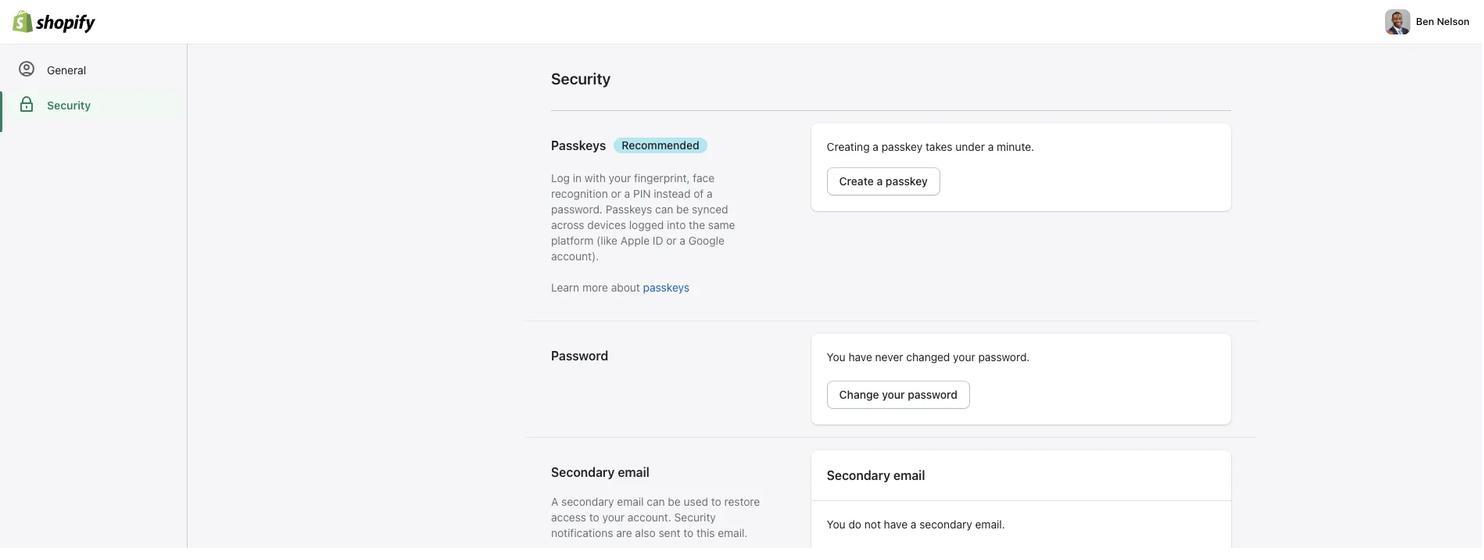 Task type: vqa. For each thing, say whether or not it's contained in the screenshot.
Ben
yes



Task type: locate. For each thing, give the bounding box(es) containing it.
access
[[551, 511, 586, 524]]

have right not
[[884, 518, 908, 531]]

passkeys
[[643, 281, 690, 294]]

1 horizontal spatial have
[[884, 518, 908, 531]]

0 horizontal spatial secondary
[[561, 495, 614, 508]]

bn
[[1391, 16, 1407, 27]]

0 horizontal spatial secondary email
[[551, 465, 650, 479]]

0 vertical spatial secondary
[[561, 495, 614, 508]]

secondary email up "a"
[[551, 465, 650, 479]]

change
[[839, 388, 879, 401]]

0 vertical spatial have
[[849, 350, 872, 364]]

0 vertical spatial password.
[[551, 202, 603, 216]]

0 vertical spatial you
[[827, 350, 846, 364]]

(like
[[597, 234, 618, 247]]

across
[[551, 218, 584, 231]]

1 horizontal spatial email.
[[975, 518, 1005, 531]]

can down instead
[[655, 202, 673, 216]]

1 horizontal spatial to
[[683, 526, 694, 539]]

your right with
[[609, 171, 631, 185]]

security
[[551, 69, 611, 87], [47, 99, 91, 112], [674, 511, 716, 524]]

ben nelson
[[1416, 16, 1470, 28]]

passkey left takes
[[882, 140, 923, 153]]

to
[[711, 495, 721, 508], [589, 511, 599, 524], [683, 526, 694, 539]]

passkeys link
[[643, 281, 690, 294]]

secondary
[[551, 465, 615, 479], [827, 468, 891, 482]]

your up are
[[602, 511, 625, 524]]

a right under
[[988, 140, 994, 153]]

about
[[611, 281, 640, 294]]

0 horizontal spatial email.
[[718, 526, 748, 539]]

secondary up the do
[[827, 468, 891, 482]]

not
[[865, 518, 881, 531]]

secondary up "a"
[[551, 465, 615, 479]]

a
[[873, 140, 879, 153], [988, 140, 994, 153], [877, 174, 883, 188], [624, 187, 630, 200], [707, 187, 713, 200], [680, 234, 686, 247], [911, 518, 917, 531]]

password. inside log in with your fingerprint, face recognition or a pin instead of a password. passkeys can be synced across devices logged into the same platform (like apple id or a google account).
[[551, 202, 603, 216]]

0 horizontal spatial secondary
[[551, 465, 615, 479]]

security link
[[6, 91, 181, 120]]

are
[[616, 526, 632, 539]]

or right 'id'
[[666, 234, 677, 247]]

log
[[551, 171, 570, 185]]

0 vertical spatial passkey
[[882, 140, 923, 153]]

notifications
[[551, 526, 613, 539]]

1 vertical spatial or
[[666, 234, 677, 247]]

secondary right not
[[920, 518, 972, 531]]

a right of
[[707, 187, 713, 200]]

you left the do
[[827, 518, 846, 531]]

2 horizontal spatial security
[[674, 511, 716, 524]]

security inside security link
[[47, 99, 91, 112]]

passkey
[[882, 140, 923, 153], [886, 174, 928, 188]]

secondary email up not
[[827, 468, 925, 482]]

2 vertical spatial security
[[674, 511, 716, 524]]

password. down recognition
[[551, 202, 603, 216]]

a inside button
[[877, 174, 883, 188]]

recognition
[[551, 187, 608, 200]]

the
[[689, 218, 705, 231]]

1 vertical spatial be
[[668, 495, 681, 508]]

email for can
[[618, 465, 650, 479]]

be left 'used'
[[668, 495, 681, 508]]

1 horizontal spatial secondary
[[827, 468, 891, 482]]

to up notifications
[[589, 511, 599, 524]]

passkey down creating a passkey takes under a minute.
[[886, 174, 928, 188]]

1 vertical spatial to
[[589, 511, 599, 524]]

can up the "account." on the left bottom of the page
[[647, 495, 665, 508]]

change your password
[[839, 388, 958, 401]]

0 vertical spatial be
[[676, 202, 689, 216]]

passkey inside button
[[886, 174, 928, 188]]

0 vertical spatial can
[[655, 202, 673, 216]]

1 horizontal spatial secondary email
[[827, 468, 925, 482]]

2 horizontal spatial to
[[711, 495, 721, 508]]

your inside a secondary email can be used to restore access to your account. security notifications are also sent to this email.
[[602, 511, 625, 524]]

1 vertical spatial passkeys
[[606, 202, 652, 216]]

a right not
[[911, 518, 917, 531]]

account).
[[551, 249, 599, 263]]

secondary up access at the bottom left of the page
[[561, 495, 614, 508]]

with
[[585, 171, 606, 185]]

0 horizontal spatial security
[[47, 99, 91, 112]]

2 you from the top
[[827, 518, 846, 531]]

sent
[[659, 526, 681, 539]]

1 vertical spatial you
[[827, 518, 846, 531]]

you do not have a secondary email.
[[827, 518, 1005, 531]]

passkeys down pin
[[606, 202, 652, 216]]

synced
[[692, 202, 728, 216]]

password.
[[551, 202, 603, 216], [978, 350, 1030, 364]]

passkeys inside log in with your fingerprint, face recognition or a pin instead of a password. passkeys can be synced across devices logged into the same platform (like apple id or a google account).
[[606, 202, 652, 216]]

email inside a secondary email can be used to restore access to your account. security notifications are also sent to this email.
[[617, 495, 644, 508]]

your right change
[[882, 388, 905, 401]]

minute.
[[997, 140, 1034, 153]]

logged
[[629, 218, 664, 231]]

a right create
[[877, 174, 883, 188]]

be up into
[[676, 202, 689, 216]]

or
[[611, 187, 621, 200], [666, 234, 677, 247]]

account.
[[628, 511, 671, 524]]

or left pin
[[611, 187, 621, 200]]

you
[[827, 350, 846, 364], [827, 518, 846, 531]]

be
[[676, 202, 689, 216], [668, 495, 681, 508]]

to left this on the bottom of the page
[[683, 526, 694, 539]]

email. inside a secondary email can be used to restore access to your account. security notifications are also sent to this email.
[[718, 526, 748, 539]]

can inside log in with your fingerprint, face recognition or a pin instead of a password. passkeys can be synced across devices logged into the same platform (like apple id or a google account).
[[655, 202, 673, 216]]

1 vertical spatial secondary
[[920, 518, 972, 531]]

can inside a secondary email can be used to restore access to your account. security notifications are also sent to this email.
[[647, 495, 665, 508]]

your right changed
[[953, 350, 975, 364]]

you up change
[[827, 350, 846, 364]]

0 horizontal spatial password.
[[551, 202, 603, 216]]

1 vertical spatial passkey
[[886, 174, 928, 188]]

0 horizontal spatial or
[[611, 187, 621, 200]]

have left never
[[849, 350, 872, 364]]

passkeys up in
[[551, 139, 606, 153]]

password
[[551, 349, 609, 363]]

1 vertical spatial password.
[[978, 350, 1030, 364]]

password. right changed
[[978, 350, 1030, 364]]

1 vertical spatial can
[[647, 495, 665, 508]]

create a passkey button
[[827, 167, 940, 195]]

1 horizontal spatial security
[[551, 69, 611, 87]]

change your password button
[[827, 381, 970, 409]]

your
[[609, 171, 631, 185], [953, 350, 975, 364], [882, 388, 905, 401], [602, 511, 625, 524]]

in
[[573, 171, 582, 185]]

learn more about passkeys
[[551, 281, 690, 294]]

create a passkey
[[839, 174, 928, 188]]

have
[[849, 350, 872, 364], [884, 518, 908, 531]]

a
[[551, 495, 558, 508]]

a secondary email can be used to restore access to your account. security notifications are also sent to this email.
[[551, 495, 760, 539]]

secondary email
[[551, 465, 650, 479], [827, 468, 925, 482]]

1 horizontal spatial secondary
[[920, 518, 972, 531]]

1 you from the top
[[827, 350, 846, 364]]

can
[[655, 202, 673, 216], [647, 495, 665, 508]]

email.
[[975, 518, 1005, 531], [718, 526, 748, 539]]

shopify image
[[13, 10, 95, 34]]

0 horizontal spatial to
[[589, 511, 599, 524]]

passkey for create
[[886, 174, 928, 188]]

email
[[618, 465, 650, 479], [894, 468, 925, 482], [617, 495, 644, 508]]

secondary inside a secondary email can be used to restore access to your account. security notifications are also sent to this email.
[[561, 495, 614, 508]]

general link
[[6, 56, 181, 84]]

secondary for secondary
[[551, 465, 615, 479]]

1 vertical spatial security
[[47, 99, 91, 112]]

secondary
[[561, 495, 614, 508], [920, 518, 972, 531]]

passkeys
[[551, 139, 606, 153], [606, 202, 652, 216]]

to right 'used'
[[711, 495, 721, 508]]



Task type: describe. For each thing, give the bounding box(es) containing it.
email for have
[[894, 468, 925, 482]]

your inside button
[[882, 388, 905, 401]]

same
[[708, 218, 735, 231]]

recommended
[[622, 138, 699, 152]]

2 vertical spatial to
[[683, 526, 694, 539]]

apple
[[621, 234, 650, 247]]

a down into
[[680, 234, 686, 247]]

creating a passkey takes under a minute.
[[827, 140, 1034, 153]]

log in with your fingerprint, face recognition or a pin instead of a password. passkeys can be synced across devices logged into the same platform (like apple id or a google account).
[[551, 171, 735, 263]]

also
[[635, 526, 656, 539]]

takes
[[926, 140, 953, 153]]

secondary email for email
[[551, 465, 650, 479]]

secondary for do
[[827, 468, 891, 482]]

more
[[582, 281, 608, 294]]

used
[[684, 495, 708, 508]]

id
[[653, 234, 663, 247]]

of
[[694, 187, 704, 200]]

never
[[875, 350, 903, 364]]

0 vertical spatial security
[[551, 69, 611, 87]]

you for you have never changed your password.
[[827, 350, 846, 364]]

a right creating
[[873, 140, 879, 153]]

you for you do not have a secondary email.
[[827, 518, 846, 531]]

platform
[[551, 234, 594, 247]]

this
[[697, 526, 715, 539]]

restore
[[724, 495, 760, 508]]

0 vertical spatial to
[[711, 495, 721, 508]]

0 vertical spatial passkeys
[[551, 139, 606, 153]]

secondary email for not
[[827, 468, 925, 482]]

fingerprint,
[[634, 171, 690, 185]]

devices
[[587, 218, 626, 231]]

ben
[[1416, 16, 1434, 28]]

be inside a secondary email can be used to restore access to your account. security notifications are also sent to this email.
[[668, 495, 681, 508]]

1 horizontal spatial or
[[666, 234, 677, 247]]

be inside log in with your fingerprint, face recognition or a pin instead of a password. passkeys can be synced across devices logged into the same platform (like apple id or a google account).
[[676, 202, 689, 216]]

1 horizontal spatial password.
[[978, 350, 1030, 364]]

1 vertical spatial have
[[884, 518, 908, 531]]

do
[[849, 518, 862, 531]]

instead
[[654, 187, 691, 200]]

under
[[956, 140, 985, 153]]

a left pin
[[624, 187, 630, 200]]

creating
[[827, 140, 870, 153]]

nelson
[[1437, 16, 1470, 28]]

create
[[839, 174, 874, 188]]

changed
[[906, 350, 950, 364]]

face
[[693, 171, 715, 185]]

learn
[[551, 281, 579, 294]]

your inside log in with your fingerprint, face recognition or a pin instead of a password. passkeys can be synced across devices logged into the same platform (like apple id or a google account).
[[609, 171, 631, 185]]

google
[[689, 234, 725, 247]]

password
[[908, 388, 958, 401]]

0 horizontal spatial have
[[849, 350, 872, 364]]

pin
[[633, 187, 651, 200]]

into
[[667, 218, 686, 231]]

you have never changed your password.
[[827, 350, 1030, 364]]

security inside a secondary email can be used to restore access to your account. security notifications are also sent to this email.
[[674, 511, 716, 524]]

general
[[47, 63, 86, 77]]

0 vertical spatial or
[[611, 187, 621, 200]]

passkey for creating
[[882, 140, 923, 153]]



